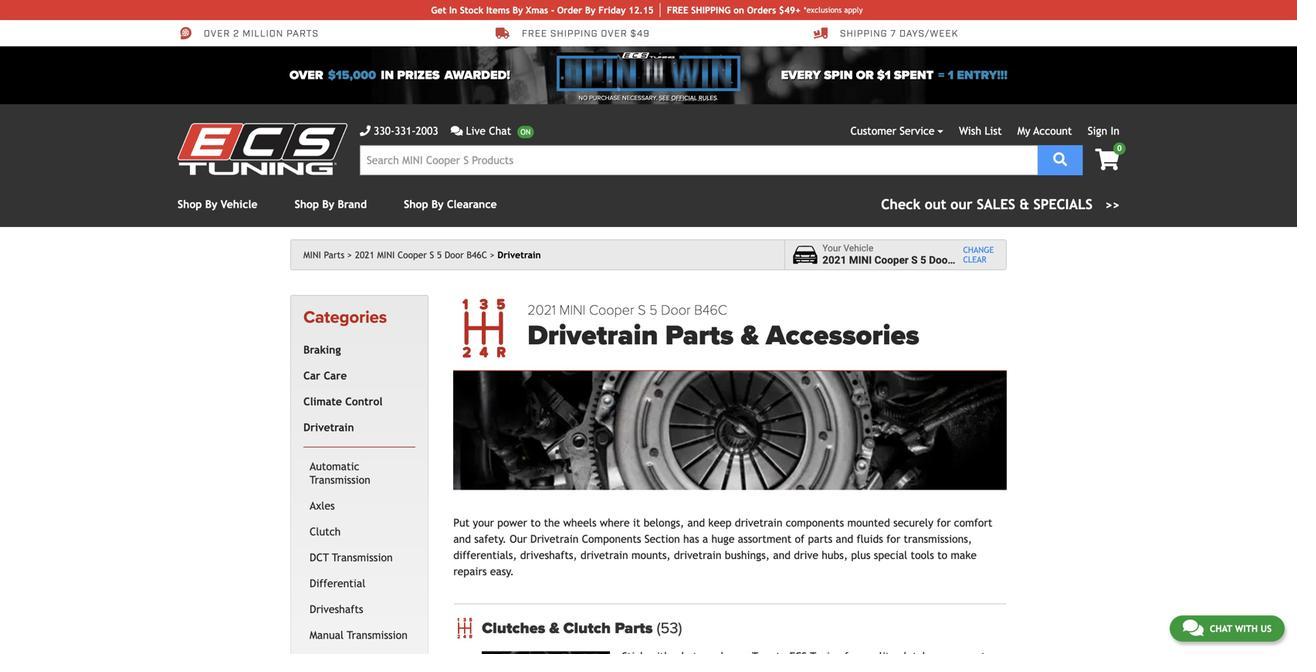 Task type: describe. For each thing, give the bounding box(es) containing it.
friday
[[598, 5, 626, 15]]

shop by clearance
[[404, 198, 497, 210]]

by for shop by clearance
[[432, 198, 444, 210]]

list
[[985, 125, 1002, 137]]

driveshafts,
[[520, 549, 577, 561]]

categories
[[303, 307, 387, 328]]

my
[[1018, 125, 1031, 137]]

power
[[497, 517, 527, 529]]

2 horizontal spatial drivetrain
[[735, 517, 783, 529]]

change clear
[[963, 245, 994, 264]]

by for shop by brand
[[322, 198, 334, 210]]

clear
[[963, 255, 987, 264]]

clutches & clutch parts thumbnail image image
[[482, 651, 610, 654]]

0 horizontal spatial drivetrain
[[581, 549, 628, 561]]

0 horizontal spatial for
[[887, 533, 901, 545]]

assortment
[[738, 533, 792, 545]]

repairs
[[453, 565, 487, 578]]

components
[[786, 517, 844, 529]]

by for shop by vehicle
[[205, 198, 217, 210]]

shop by vehicle
[[178, 198, 258, 210]]

chat with us
[[1210, 623, 1272, 634]]

door for 2021 mini cooper s 5 door b46c drivetrain parts & accessories
[[661, 302, 691, 319]]

& inside 2021 mini cooper s 5 door b46c drivetrain parts & accessories
[[741, 319, 759, 352]]

the
[[544, 517, 560, 529]]

by left 'xmas'
[[513, 5, 523, 15]]

bushings,
[[725, 549, 770, 561]]

shop by brand
[[295, 198, 367, 210]]

care
[[324, 369, 347, 382]]

has
[[683, 533, 699, 545]]

shipping 7 days/week link
[[814, 26, 958, 40]]

securely
[[893, 517, 934, 529]]

comments image
[[1183, 618, 1204, 637]]

necessary.
[[622, 94, 658, 102]]

ecs tuning 'spin to win' contest logo image
[[557, 53, 741, 91]]

$49+
[[779, 5, 801, 15]]

a
[[703, 533, 708, 545]]

shipping
[[550, 28, 598, 40]]

plus
[[851, 549, 871, 561]]

purchase
[[589, 94, 621, 102]]

shop by clearance link
[[404, 198, 497, 210]]

car care link
[[300, 363, 412, 389]]

customer service
[[851, 125, 935, 137]]

dct transmission link
[[307, 545, 412, 570]]

1 vertical spatial clutch
[[563, 619, 611, 638]]

wish list
[[959, 125, 1002, 137]]

days/week
[[900, 28, 958, 40]]

s for 2021 mini cooper s 5 door b46c drivetrain parts & accessories
[[638, 302, 646, 319]]

mounted
[[847, 517, 890, 529]]

7
[[891, 28, 897, 40]]

fluids
[[857, 533, 883, 545]]

b46c inside your vehicle 2021 mini cooper s 5 door b46c
[[954, 254, 980, 266]]

your
[[473, 517, 494, 529]]

330-331-2003 link
[[360, 123, 438, 139]]

braking link
[[300, 337, 412, 363]]

safety.
[[474, 533, 506, 545]]

cooper for 2021 mini cooper s 5 door b46c drivetrain parts & accessories
[[589, 302, 634, 319]]

accessories
[[766, 319, 919, 352]]

mini inside your vehicle 2021 mini cooper s 5 door b46c
[[849, 254, 872, 266]]

shop for shop by clearance
[[404, 198, 428, 210]]

transmissions,
[[904, 533, 972, 545]]

2021 for 2021 mini cooper s 5 door b46c
[[355, 249, 374, 260]]

climate control link
[[300, 389, 412, 415]]

330-
[[374, 125, 395, 137]]

s inside your vehicle 2021 mini cooper s 5 door b46c
[[911, 254, 918, 266]]

car
[[303, 369, 320, 382]]

0 horizontal spatial to
[[531, 517, 541, 529]]

items
[[486, 5, 510, 15]]

driveshafts
[[310, 603, 363, 615]]

s for 2021 mini cooper s 5 door b46c
[[430, 249, 434, 260]]

shopping cart image
[[1095, 149, 1120, 170]]

& for clutches & clutch parts
[[549, 619, 559, 638]]

drive
[[794, 549, 818, 561]]

and up has
[[688, 517, 705, 529]]

tools
[[911, 549, 934, 561]]

in
[[381, 68, 394, 83]]

0 link
[[1083, 142, 1126, 172]]

shop by brand link
[[295, 198, 367, 210]]

hubs,
[[822, 549, 848, 561]]

customer service button
[[851, 123, 944, 139]]

sales
[[977, 196, 1015, 212]]

transmission for dct
[[332, 551, 393, 564]]

automatic transmission link
[[307, 453, 412, 493]]

control
[[345, 395, 383, 408]]

1 horizontal spatial for
[[937, 517, 951, 529]]

spent
[[894, 68, 934, 83]]

manual transmission
[[310, 629, 408, 641]]

order
[[557, 5, 582, 15]]

no
[[579, 94, 588, 102]]

where
[[600, 517, 630, 529]]

vehicle inside your vehicle 2021 mini cooper s 5 door b46c
[[844, 243, 874, 254]]

2021 inside your vehicle 2021 mini cooper s 5 door b46c
[[823, 254, 847, 266]]

door for 2021 mini cooper s 5 door b46c
[[445, 249, 464, 260]]

transmission for manual
[[347, 629, 408, 641]]

door inside your vehicle 2021 mini cooper s 5 door b46c
[[929, 254, 952, 266]]

free shipping over $49 link
[[496, 26, 650, 40]]

1 horizontal spatial drivetrain
[[674, 549, 722, 561]]

phone image
[[360, 125, 371, 136]]

section
[[645, 533, 680, 545]]

clutch link
[[307, 519, 412, 545]]

on
[[734, 5, 744, 15]]

clutches & clutch parts link
[[482, 619, 1006, 638]]

our
[[510, 533, 527, 545]]

orders
[[747, 5, 776, 15]]

rules
[[699, 94, 717, 102]]

manual
[[310, 629, 344, 641]]

$15,000
[[328, 68, 376, 83]]

2003
[[416, 125, 438, 137]]

us
[[1261, 623, 1272, 634]]

b46c for 2021 mini cooper s 5 door b46c
[[467, 249, 487, 260]]

cooper inside your vehicle 2021 mini cooper s 5 door b46c
[[875, 254, 909, 266]]

category navigation element
[[290, 295, 429, 654]]

cooper for 2021 mini cooper s 5 door b46c
[[398, 249, 427, 260]]

transmission for automatic
[[310, 474, 370, 486]]

manual transmission link
[[307, 622, 412, 648]]

differential
[[310, 577, 365, 589]]

5 for 2021 mini cooper s 5 door b46c drivetrain parts & accessories
[[649, 302, 657, 319]]

customer
[[851, 125, 897, 137]]



Task type: locate. For each thing, give the bounding box(es) containing it.
5 for 2021 mini cooper s 5 door b46c
[[437, 249, 442, 260]]

0 horizontal spatial over
[[204, 28, 230, 40]]

1 shop from the left
[[178, 198, 202, 210]]

by left clearance
[[432, 198, 444, 210]]

to
[[531, 517, 541, 529], [937, 549, 948, 561]]

2021 for 2021 mini cooper s 5 door b46c drivetrain parts & accessories
[[528, 302, 556, 319]]

official
[[671, 94, 697, 102]]

sales & specials
[[977, 196, 1093, 212]]

parts right million
[[287, 28, 319, 40]]

chat inside the live chat link
[[489, 125, 511, 137]]

parts inside over 2 million parts link
[[287, 28, 319, 40]]

0 horizontal spatial parts
[[287, 28, 319, 40]]

1 horizontal spatial b46c
[[694, 302, 727, 319]]

to left the
[[531, 517, 541, 529]]

see
[[659, 94, 670, 102]]

for up the 'special'
[[887, 533, 901, 545]]

2 horizontal spatial parts
[[665, 319, 734, 352]]

Search text field
[[360, 145, 1038, 175]]

clutch inside drivetrain subcategories element
[[310, 525, 341, 538]]

0 horizontal spatial &
[[549, 619, 559, 638]]

clearance
[[447, 198, 497, 210]]

over for over $15,000 in prizes
[[290, 68, 323, 83]]

sign
[[1088, 125, 1107, 137]]

1 vertical spatial to
[[937, 549, 948, 561]]

1 vertical spatial &
[[741, 319, 759, 352]]

change
[[963, 245, 994, 255]]

1 vertical spatial parts
[[665, 319, 734, 352]]

1 horizontal spatial 5
[[649, 302, 657, 319]]

ship
[[691, 5, 710, 15]]

specials
[[1034, 196, 1093, 212]]

1 vertical spatial transmission
[[332, 551, 393, 564]]

drivetrain subcategories element
[[303, 447, 416, 654]]

sign in link
[[1088, 125, 1120, 137]]

2 horizontal spatial 2021
[[823, 254, 847, 266]]

clutches & clutch parts
[[482, 619, 657, 638]]

mini parts
[[303, 249, 345, 260]]

million
[[243, 28, 284, 40]]

drivetrain inside category navigation element
[[303, 421, 354, 433]]

huge
[[712, 533, 735, 545]]

0 horizontal spatial cooper
[[398, 249, 427, 260]]

2 horizontal spatial b46c
[[954, 254, 980, 266]]

axles link
[[307, 493, 412, 519]]

1 horizontal spatial s
[[638, 302, 646, 319]]

door inside 2021 mini cooper s 5 door b46c drivetrain parts & accessories
[[661, 302, 691, 319]]

1 horizontal spatial 2021
[[528, 302, 556, 319]]

1 horizontal spatial shop
[[295, 198, 319, 210]]

0 vertical spatial over
[[204, 28, 230, 40]]

mini inside 2021 mini cooper s 5 door b46c drivetrain parts & accessories
[[559, 302, 586, 319]]

drivetrain parts & accessories banner image image
[[453, 371, 1007, 490]]

over left 2
[[204, 28, 230, 40]]

0 horizontal spatial 5
[[437, 249, 442, 260]]

0 vertical spatial parts
[[287, 28, 319, 40]]

transmission down driveshafts link
[[347, 629, 408, 641]]

search image
[[1053, 153, 1067, 166]]

special
[[874, 549, 908, 561]]

live
[[466, 125, 486, 137]]

2 horizontal spatial shop
[[404, 198, 428, 210]]

over
[[204, 28, 230, 40], [290, 68, 323, 83]]

2 horizontal spatial &
[[1020, 196, 1029, 212]]

5 inside 2021 mini cooper s 5 door b46c drivetrain parts & accessories
[[649, 302, 657, 319]]

service
[[900, 125, 935, 137]]

0 horizontal spatial chat
[[489, 125, 511, 137]]

and down "assortment"
[[773, 549, 791, 561]]

free
[[522, 28, 548, 40]]

clutch up clutches & clutch parts thumbnail image
[[563, 619, 611, 638]]

2 vertical spatial &
[[549, 619, 559, 638]]

0 vertical spatial transmission
[[310, 474, 370, 486]]

2 shop from the left
[[295, 198, 319, 210]]

0 horizontal spatial clutch
[[310, 525, 341, 538]]

vehicle right your
[[844, 243, 874, 254]]

chat
[[489, 125, 511, 137], [1210, 623, 1232, 634]]

differential link
[[307, 570, 412, 596]]

1 vertical spatial for
[[887, 533, 901, 545]]

shop
[[178, 198, 202, 210], [295, 198, 319, 210], [404, 198, 428, 210]]

2 horizontal spatial 5
[[920, 254, 926, 266]]

1 vertical spatial parts
[[808, 533, 833, 545]]

=
[[938, 68, 945, 83]]

for up the "transmissions,"
[[937, 517, 951, 529]]

by left brand
[[322, 198, 334, 210]]

0 horizontal spatial door
[[445, 249, 464, 260]]

1 horizontal spatial &
[[741, 319, 759, 352]]

1 horizontal spatial to
[[937, 549, 948, 561]]

5
[[437, 249, 442, 260], [920, 254, 926, 266], [649, 302, 657, 319]]

drivetrain down components in the left bottom of the page
[[581, 549, 628, 561]]

5 inside your vehicle 2021 mini cooper s 5 door b46c
[[920, 254, 926, 266]]

1 horizontal spatial chat
[[1210, 623, 1232, 634]]

drivetrain up "assortment"
[[735, 517, 783, 529]]

0 horizontal spatial shop
[[178, 198, 202, 210]]

shop for shop by vehicle
[[178, 198, 202, 210]]

b46c inside 2021 mini cooper s 5 door b46c drivetrain parts & accessories
[[694, 302, 727, 319]]

transmission
[[310, 474, 370, 486], [332, 551, 393, 564], [347, 629, 408, 641]]

over for over 2 million parts
[[204, 28, 230, 40]]

2 vertical spatial parts
[[615, 619, 653, 638]]

2021 inside 2021 mini cooper s 5 door b46c drivetrain parts & accessories
[[528, 302, 556, 319]]

free shipping over $49
[[522, 28, 650, 40]]

ecs tuning image
[[178, 123, 347, 175]]

in right get
[[449, 5, 457, 15]]

chat inside chat with us link
[[1210, 623, 1232, 634]]

free ship ping on orders $49+ *exclusions apply
[[667, 5, 863, 15]]

0 horizontal spatial vehicle
[[221, 198, 258, 210]]

&
[[1020, 196, 1029, 212], [741, 319, 759, 352], [549, 619, 559, 638]]

0 vertical spatial chat
[[489, 125, 511, 137]]

1 horizontal spatial parts
[[615, 619, 653, 638]]

live chat
[[466, 125, 511, 137]]

0 vertical spatial parts
[[324, 249, 345, 260]]

2 horizontal spatial cooper
[[875, 254, 909, 266]]

drivetrain
[[498, 249, 541, 260], [528, 319, 658, 352], [303, 421, 354, 433], [530, 533, 579, 545]]

shop for shop by brand
[[295, 198, 319, 210]]

drivetrain inside 2021 mini cooper s 5 door b46c drivetrain parts & accessories
[[528, 319, 658, 352]]

1 vertical spatial over
[[290, 68, 323, 83]]

1 horizontal spatial in
[[1111, 125, 1120, 137]]

your
[[823, 243, 841, 254]]

braking
[[303, 343, 341, 356]]

get in stock items by xmas - order by friday 12.15
[[431, 5, 654, 15]]

0 horizontal spatial b46c
[[467, 249, 487, 260]]

drivetrain
[[735, 517, 783, 529], [581, 549, 628, 561], [674, 549, 722, 561]]

2 horizontal spatial door
[[929, 254, 952, 266]]

parts inside 2021 mini cooper s 5 door b46c drivetrain parts & accessories
[[665, 319, 734, 352]]

chat with us link
[[1170, 615, 1285, 642]]

my account link
[[1018, 125, 1072, 137]]

0 horizontal spatial in
[[449, 5, 457, 15]]

3 shop from the left
[[404, 198, 428, 210]]

$1
[[877, 68, 891, 83]]

0 vertical spatial in
[[449, 5, 457, 15]]

drivetrain inside put your power to the wheels where it belongs, and keep drivetrain components mounted securely for comfort and safety. our drivetrain components section has a huge assortment of parts and fluids for transmissions, differentials, driveshafts, drivetrain mounts, drivetrain bushings, and drive hubs, plus special tools to make repairs easy.
[[530, 533, 579, 545]]

chat left with at the bottom right of the page
[[1210, 623, 1232, 634]]

it
[[633, 517, 640, 529]]

change link
[[963, 245, 994, 255]]

0 horizontal spatial s
[[430, 249, 434, 260]]

of
[[795, 533, 805, 545]]

clutch down axles
[[310, 525, 341, 538]]

over left $15,000
[[290, 68, 323, 83]]

2
[[233, 28, 240, 40]]

spin
[[824, 68, 853, 83]]

1
[[948, 68, 954, 83]]

and down the "put"
[[453, 533, 471, 545]]

in for sign
[[1111, 125, 1120, 137]]

in
[[449, 5, 457, 15], [1111, 125, 1120, 137]]

1 vertical spatial vehicle
[[844, 243, 874, 254]]

transmission down automatic
[[310, 474, 370, 486]]

brand
[[338, 198, 367, 210]]

belongs,
[[644, 517, 684, 529]]

chat right live
[[489, 125, 511, 137]]

1 vertical spatial chat
[[1210, 623, 1232, 634]]

and up hubs,
[[836, 533, 853, 545]]

1 horizontal spatial clutch
[[563, 619, 611, 638]]

1 horizontal spatial over
[[290, 68, 323, 83]]

2 horizontal spatial s
[[911, 254, 918, 266]]

put your power to the wheels where it belongs, and keep drivetrain components mounted securely for comfort and safety. our drivetrain components section has a huge assortment of parts and fluids for transmissions, differentials, driveshafts, drivetrain mounts, drivetrain bushings, and drive hubs, plus special tools to make repairs easy.
[[453, 517, 993, 578]]

comments image
[[451, 125, 463, 136]]

0 vertical spatial to
[[531, 517, 541, 529]]

1 horizontal spatial door
[[661, 302, 691, 319]]

0 vertical spatial &
[[1020, 196, 1029, 212]]

account
[[1034, 125, 1072, 137]]

over 2 million parts
[[204, 28, 319, 40]]

1 horizontal spatial vehicle
[[844, 243, 874, 254]]

0 horizontal spatial 2021
[[355, 249, 374, 260]]

parts inside put your power to the wheels where it belongs, and keep drivetrain components mounted securely for comfort and safety. our drivetrain components section has a huge assortment of parts and fluids for transmissions, differentials, driveshafts, drivetrain mounts, drivetrain bushings, and drive hubs, plus special tools to make repairs easy.
[[808, 533, 833, 545]]

by right order
[[585, 5, 596, 15]]

driveshafts link
[[307, 596, 412, 622]]

shop by vehicle link
[[178, 198, 258, 210]]

0 vertical spatial clutch
[[310, 525, 341, 538]]

in right the sign
[[1111, 125, 1120, 137]]

shipping 7 days/week
[[840, 28, 958, 40]]

transmission down clutch link
[[332, 551, 393, 564]]

entry!!!
[[957, 68, 1008, 83]]

see official rules link
[[659, 93, 717, 103]]

0 horizontal spatial parts
[[324, 249, 345, 260]]

to down the "transmissions,"
[[937, 549, 948, 561]]

b46c for 2021 mini cooper s 5 door b46c drivetrain parts & accessories
[[694, 302, 727, 319]]

cooper inside 2021 mini cooper s 5 door b46c drivetrain parts & accessories
[[589, 302, 634, 319]]

0 vertical spatial vehicle
[[221, 198, 258, 210]]

by down ecs tuning image
[[205, 198, 217, 210]]

parts down components
[[808, 533, 833, 545]]

automatic
[[310, 460, 359, 472]]

2 vertical spatial transmission
[[347, 629, 408, 641]]

330-331-2003
[[374, 125, 438, 137]]

1 vertical spatial in
[[1111, 125, 1120, 137]]

1 horizontal spatial parts
[[808, 533, 833, 545]]

transmission inside "link"
[[310, 474, 370, 486]]

2021 mini cooper s 5 door b46c link
[[355, 249, 495, 260]]

every spin or $1 spent = 1 entry!!!
[[781, 68, 1008, 83]]

in for get
[[449, 5, 457, 15]]

no purchase necessary. see official rules .
[[579, 94, 719, 102]]

vehicle down ecs tuning image
[[221, 198, 258, 210]]

and
[[688, 517, 705, 529], [453, 533, 471, 545], [836, 533, 853, 545], [773, 549, 791, 561]]

0 vertical spatial for
[[937, 517, 951, 529]]

sign in
[[1088, 125, 1120, 137]]

every
[[781, 68, 821, 83]]

0
[[1117, 144, 1122, 153]]

clutches
[[482, 619, 545, 638]]

12.15
[[629, 5, 654, 15]]

drivetrain down has
[[674, 549, 722, 561]]

mounts,
[[631, 549, 671, 561]]

& for sales & specials
[[1020, 196, 1029, 212]]

or
[[856, 68, 874, 83]]

differentials,
[[453, 549, 517, 561]]

s inside 2021 mini cooper s 5 door b46c drivetrain parts & accessories
[[638, 302, 646, 319]]

1 horizontal spatial cooper
[[589, 302, 634, 319]]

free
[[667, 5, 689, 15]]



Task type: vqa. For each thing, say whether or not it's contained in the screenshot.
'Select'
no



